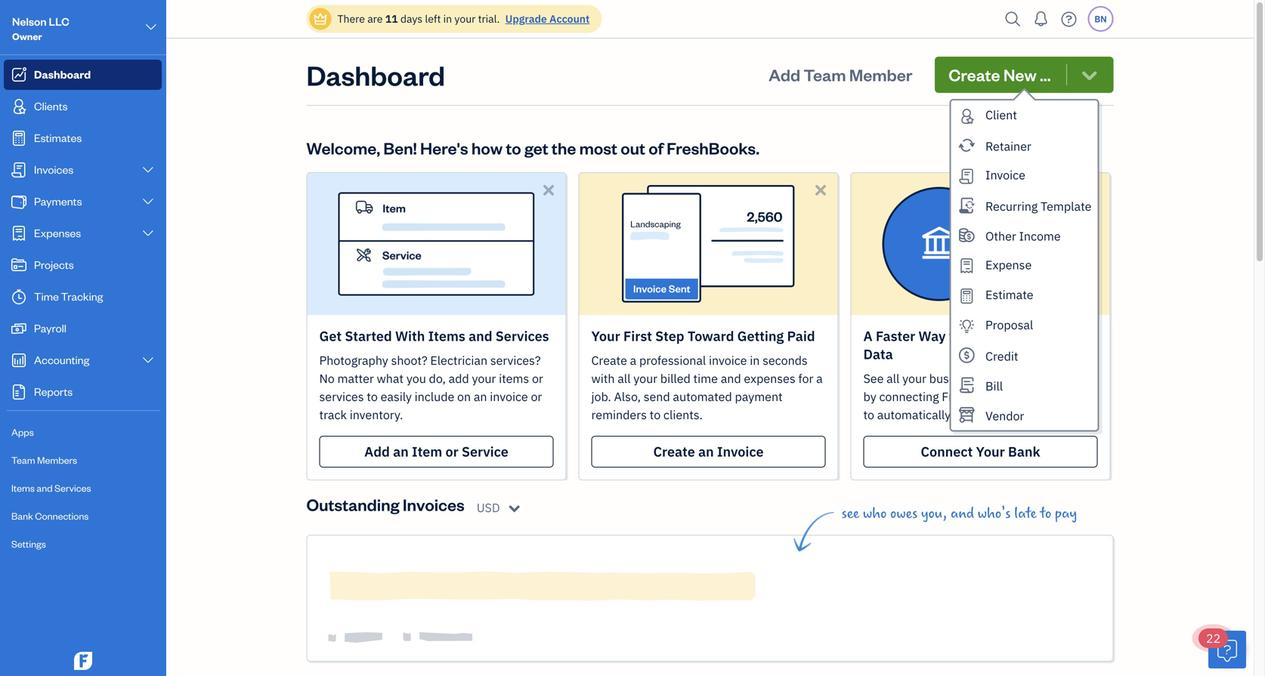 Task type: vqa. For each thing, say whether or not it's contained in the screenshot.
the middle CREATE
yes



Task type: describe. For each thing, give the bounding box(es) containing it.
chevron large down image for expenses
[[141, 228, 155, 240]]

proposal button
[[951, 311, 1098, 341]]

at
[[1035, 371, 1046, 387]]

owner
[[12, 30, 42, 42]]

estimate
[[986, 287, 1034, 303]]

dismiss image for get started with items and services
[[540, 181, 558, 199]]

22
[[1207, 631, 1221, 647]]

see who owes you, and who's late to pay
[[842, 506, 1077, 522]]

add team member
[[769, 64, 913, 85]]

way
[[919, 327, 946, 345]]

services?
[[491, 353, 541, 369]]

invoice inside your first step toward getting paid create a professional invoice in seconds with all your billed time and expenses for a job. also, send automated payment reminders to clients.
[[709, 353, 747, 369]]

there are 11 days left in your trial. upgrade account
[[338, 12, 590, 26]]

recurring template
[[986, 198, 1092, 214]]

expenses inside a faster way to pull in your expense data see all your business expenses at a glance by connecting freshbooks with your bank to automatically track your transactions.
[[981, 371, 1032, 387]]

create for create an invoice
[[654, 443, 695, 461]]

expenses link
[[4, 218, 162, 249]]

expense button
[[951, 250, 1098, 281]]

glance
[[1058, 371, 1094, 387]]

by
[[864, 389, 877, 405]]

reports
[[34, 384, 73, 399]]

are
[[368, 12, 383, 26]]

other income button
[[951, 221, 1098, 250]]

estimates link
[[4, 123, 162, 153]]

and right the you, on the bottom right of the page
[[951, 506, 974, 522]]

recurring
[[986, 198, 1038, 214]]

first
[[624, 327, 652, 345]]

trial.
[[478, 12, 500, 26]]

data
[[864, 346, 893, 363]]

with inside a faster way to pull in your expense data see all your business expenses at a glance by connecting freshbooks with your bank to automatically track your transactions.
[[1009, 389, 1032, 405]]

who
[[863, 506, 887, 522]]

bank connections
[[11, 510, 89, 522]]

getting
[[738, 327, 784, 345]]

how
[[472, 137, 503, 159]]

pay
[[1055, 506, 1077, 522]]

to inside 'get started with items and services photography shoot? electrician services? no matter what you do, add your items or services to easily include on an invoice or track inventory.'
[[367, 389, 378, 405]]

payments link
[[4, 187, 162, 217]]

all inside a faster way to pull in your expense data see all your business expenses at a glance by connecting freshbooks with your bank to automatically track your transactions.
[[887, 371, 900, 387]]

do,
[[429, 371, 446, 387]]

time tracking
[[34, 289, 103, 304]]

0 horizontal spatial a
[[630, 353, 637, 369]]

upgrade
[[506, 12, 547, 26]]

items inside main element
[[11, 482, 35, 494]]

what
[[377, 371, 404, 387]]

items and services link
[[4, 476, 162, 502]]

clients
[[34, 99, 68, 113]]

to down the by
[[864, 407, 875, 423]]

transactions.
[[1011, 407, 1082, 423]]

invoice inside 'get started with items and services photography shoot? electrician services? no matter what you do, add your items or services to easily include on an invoice or track inventory.'
[[490, 389, 528, 405]]

business
[[930, 371, 978, 387]]

outstanding
[[307, 494, 400, 516]]

professional
[[640, 353, 706, 369]]

payroll link
[[4, 314, 162, 344]]

items
[[499, 371, 529, 387]]

a faster way to pull in your expense data see all your business expenses at a glance by connecting freshbooks with your bank to automatically track your transactions.
[[864, 327, 1094, 423]]

create inside your first step toward getting paid create a professional invoice in seconds with all your billed time and expenses for a job. also, send automated payment reminders to clients.
[[592, 353, 627, 369]]

1 horizontal spatial dashboard
[[307, 57, 445, 93]]

a inside a faster way to pull in your expense data see all your business expenses at a glance by connecting freshbooks with your bank to automatically track your transactions.
[[1049, 371, 1055, 387]]

1 vertical spatial or
[[531, 389, 542, 405]]

nelson
[[12, 14, 47, 28]]

payment image
[[10, 194, 28, 209]]

settings link
[[4, 531, 162, 558]]

see
[[842, 506, 860, 522]]

11
[[385, 12, 398, 26]]

clients.
[[664, 407, 703, 423]]

your inside your first step toward getting paid create a professional invoice in seconds with all your billed time and expenses for a job. also, send automated payment reminders to clients.
[[592, 327, 620, 345]]

chevrondown image
[[1080, 64, 1100, 85]]

invoices link
[[4, 155, 162, 185]]

connect your bank link
[[864, 436, 1098, 468]]

invoice inside button
[[986, 167, 1026, 183]]

no
[[319, 371, 335, 387]]

and inside 'get started with items and services photography shoot? electrician services? no matter what you do, add your items or services to easily include on an invoice or track inventory.'
[[469, 327, 493, 345]]

who's
[[978, 506, 1011, 522]]

and inside main element
[[37, 482, 53, 494]]

connect your bank
[[921, 443, 1041, 461]]

services inside 'get started with items and services photography shoot? electrician services? no matter what you do, add your items or services to easily include on an invoice or track inventory.'
[[496, 327, 549, 345]]

other income
[[986, 228, 1061, 244]]

automated
[[673, 389, 732, 405]]

template
[[1041, 198, 1092, 214]]

your inside a faster way to pull in your expense data see all your business expenses at a glance by connecting freshbooks with your bank to automatically track your transactions.
[[1008, 327, 1037, 345]]

invoices inside main element
[[34, 162, 73, 177]]

send
[[644, 389, 670, 405]]

accounting
[[34, 353, 89, 367]]

an for your first step toward getting paid
[[699, 443, 714, 461]]

create new …
[[949, 64, 1051, 85]]

report image
[[10, 385, 28, 400]]

on
[[457, 389, 471, 405]]

your inside your first step toward getting paid create a professional invoice in seconds with all your billed time and expenses for a job. also, send automated payment reminders to clients.
[[634, 371, 658, 387]]

bn
[[1095, 13, 1107, 25]]

0 horizontal spatial invoice
[[717, 443, 764, 461]]

money image
[[10, 321, 28, 336]]

dashboard link
[[4, 60, 162, 90]]

0 vertical spatial chevron large down image
[[144, 18, 158, 36]]

retainer
[[986, 138, 1032, 154]]

reminders
[[592, 407, 647, 423]]

other
[[986, 228, 1017, 244]]

…
[[1040, 64, 1051, 85]]

connect
[[921, 443, 973, 461]]

started
[[345, 327, 392, 345]]

or inside 'link'
[[446, 443, 459, 461]]

invoice image
[[10, 163, 28, 178]]

there
[[338, 12, 365, 26]]

1 horizontal spatial a
[[817, 371, 823, 387]]

members
[[37, 454, 77, 466]]

here's
[[420, 137, 468, 159]]

freshbooks image
[[71, 652, 95, 671]]

freshbooks.
[[667, 137, 760, 159]]

create new … button
[[935, 57, 1114, 93]]

your inside 'get started with items and services photography shoot? electrician services? no matter what you do, add your items or services to easily include on an invoice or track inventory.'
[[472, 371, 496, 387]]

in for left
[[444, 12, 452, 26]]

items inside 'get started with items and services photography shoot? electrician services? no matter what you do, add your items or services to easily include on an invoice or track inventory.'
[[428, 327, 466, 345]]

to inside your first step toward getting paid create a professional invoice in seconds with all your billed time and expenses for a job. also, send automated payment reminders to clients.
[[650, 407, 661, 423]]

projects link
[[4, 250, 162, 280]]

in for pull
[[993, 327, 1005, 345]]

time
[[34, 289, 59, 304]]

crown image
[[313, 11, 328, 27]]

job.
[[592, 389, 611, 405]]

your up connecting
[[903, 371, 927, 387]]

income
[[1020, 228, 1061, 244]]

your up transactions.
[[1035, 389, 1059, 405]]

time
[[694, 371, 718, 387]]

retainer button
[[951, 131, 1098, 161]]

main element
[[0, 0, 204, 677]]



Task type: locate. For each thing, give the bounding box(es) containing it.
upgrade account link
[[503, 12, 590, 26]]

2 all from the left
[[887, 371, 900, 387]]

1 vertical spatial bank
[[11, 510, 33, 522]]

resource center badge image
[[1209, 631, 1247, 669]]

shoot?
[[391, 353, 428, 369]]

to
[[506, 137, 521, 159], [949, 327, 962, 345], [367, 389, 378, 405], [650, 407, 661, 423], [864, 407, 875, 423], [1041, 506, 1052, 522]]

recurring template button
[[951, 191, 1098, 221]]

0 vertical spatial invoices
[[34, 162, 73, 177]]

estimate button
[[951, 281, 1098, 311]]

0 horizontal spatial items
[[11, 482, 35, 494]]

team left member
[[804, 64, 846, 85]]

0 vertical spatial invoice
[[986, 167, 1026, 183]]

ben!
[[384, 137, 417, 159]]

create up job.
[[592, 353, 627, 369]]

2 horizontal spatial your
[[1008, 327, 1037, 345]]

client
[[986, 107, 1017, 123]]

and inside your first step toward getting paid create a professional invoice in seconds with all your billed time and expenses for a job. also, send automated payment reminders to clients.
[[721, 371, 741, 387]]

add inside 'link'
[[365, 443, 390, 461]]

team down apps
[[11, 454, 35, 466]]

chevron large down image for invoices
[[141, 164, 155, 176]]

chevron large down image down payroll link
[[141, 355, 155, 367]]

1 horizontal spatial your
[[976, 443, 1005, 461]]

bill button
[[951, 371, 1098, 401]]

1 vertical spatial invoice
[[490, 389, 528, 405]]

account
[[550, 12, 590, 26]]

expenses
[[34, 226, 81, 240]]

usd
[[477, 500, 500, 516]]

items up "electrician"
[[428, 327, 466, 345]]

0 vertical spatial add
[[769, 64, 801, 85]]

2 vertical spatial or
[[446, 443, 459, 461]]

1 horizontal spatial invoice
[[986, 167, 1026, 183]]

timer image
[[10, 290, 28, 305]]

your down freshbooks on the right of the page
[[984, 407, 1008, 423]]

to left get
[[506, 137, 521, 159]]

invoice down payment at the right of the page
[[717, 443, 764, 461]]

step
[[656, 327, 685, 345]]

services up the services?
[[496, 327, 549, 345]]

your left trial.
[[455, 12, 476, 26]]

0 vertical spatial team
[[804, 64, 846, 85]]

0 horizontal spatial an
[[393, 443, 409, 461]]

bank up settings
[[11, 510, 33, 522]]

toward
[[688, 327, 734, 345]]

1 horizontal spatial dismiss image
[[812, 181, 830, 199]]

inventory.
[[350, 407, 403, 423]]

0 horizontal spatial dismiss image
[[540, 181, 558, 199]]

an down clients.
[[699, 443, 714, 461]]

your left first
[[592, 327, 620, 345]]

0 vertical spatial items
[[428, 327, 466, 345]]

create
[[949, 64, 1001, 85], [592, 353, 627, 369], [654, 443, 695, 461]]

1 horizontal spatial track
[[954, 407, 982, 423]]

2 chevron large down image from the top
[[141, 355, 155, 367]]

get started with items and services photography shoot? electrician services? no matter what you do, add your items or services to easily include on an invoice or track inventory.
[[319, 327, 549, 423]]

1 horizontal spatial expense
[[1040, 327, 1094, 345]]

invoice down items
[[490, 389, 528, 405]]

to left the pull
[[949, 327, 962, 345]]

with up vendor
[[1009, 389, 1032, 405]]

you
[[407, 371, 426, 387]]

items down "team members"
[[11, 482, 35, 494]]

in down the getting
[[750, 353, 760, 369]]

track
[[319, 407, 347, 423], [954, 407, 982, 423]]

paid
[[787, 327, 815, 345]]

estimate image
[[10, 131, 28, 146]]

services inside main element
[[54, 482, 91, 494]]

a down first
[[630, 353, 637, 369]]

all right the see
[[887, 371, 900, 387]]

expense inside button
[[986, 257, 1032, 273]]

create an invoice
[[654, 443, 764, 461]]

1 horizontal spatial add
[[769, 64, 801, 85]]

dashboard down are
[[307, 57, 445, 93]]

chart image
[[10, 353, 28, 368]]

0 horizontal spatial invoice
[[490, 389, 528, 405]]

2 horizontal spatial a
[[1049, 371, 1055, 387]]

all inside your first step toward getting paid create a professional invoice in seconds with all your billed time and expenses for a job. also, send automated payment reminders to clients.
[[618, 371, 631, 387]]

0 vertical spatial or
[[532, 371, 543, 387]]

expense down other
[[986, 257, 1032, 273]]

add inside button
[[769, 64, 801, 85]]

with up job.
[[592, 371, 615, 387]]

1 all from the left
[[618, 371, 631, 387]]

with
[[592, 371, 615, 387], [1009, 389, 1032, 405]]

0 vertical spatial expense
[[986, 257, 1032, 273]]

your down vendor
[[976, 443, 1005, 461]]

accounting link
[[4, 346, 162, 376]]

freshbooks
[[942, 389, 1006, 405]]

1 vertical spatial services
[[54, 482, 91, 494]]

your
[[455, 12, 476, 26], [472, 371, 496, 387], [634, 371, 658, 387], [903, 371, 927, 387], [1035, 389, 1059, 405], [984, 407, 1008, 423]]

proposal
[[986, 317, 1034, 333]]

client image
[[10, 99, 28, 114]]

1 vertical spatial add
[[365, 443, 390, 461]]

search image
[[1001, 8, 1026, 31]]

0 horizontal spatial with
[[592, 371, 615, 387]]

to down send
[[650, 407, 661, 423]]

connecting
[[880, 389, 939, 405]]

expense up glance
[[1040, 327, 1094, 345]]

0 vertical spatial in
[[444, 12, 452, 26]]

2 expenses from the left
[[981, 371, 1032, 387]]

or right items
[[532, 371, 543, 387]]

of
[[649, 137, 664, 159]]

vendor
[[986, 408, 1025, 424]]

dashboard image
[[10, 67, 28, 82]]

2 dismiss image from the left
[[812, 181, 830, 199]]

dashboard inside dashboard link
[[34, 67, 91, 81]]

expense
[[986, 257, 1032, 273], [1040, 327, 1094, 345]]

services down team members link
[[54, 482, 91, 494]]

to up inventory.
[[367, 389, 378, 405]]

late
[[1015, 506, 1037, 522]]

items
[[428, 327, 466, 345], [11, 482, 35, 494]]

0 horizontal spatial track
[[319, 407, 347, 423]]

chevron large down image
[[141, 196, 155, 208], [141, 355, 155, 367]]

invoice up time
[[709, 353, 747, 369]]

an for get started with items and services
[[393, 443, 409, 461]]

expenses inside your first step toward getting paid create a professional invoice in seconds with all your billed time and expenses for a job. also, send automated payment reminders to clients.
[[744, 371, 796, 387]]

matter
[[338, 371, 374, 387]]

1 vertical spatial expense
[[1040, 327, 1094, 345]]

for
[[799, 371, 814, 387]]

or
[[532, 371, 543, 387], [531, 389, 542, 405], [446, 443, 459, 461]]

dashboard up clients
[[34, 67, 91, 81]]

with inside your first step toward getting paid create a professional invoice in seconds with all your billed time and expenses for a job. also, send automated payment reminders to clients.
[[592, 371, 615, 387]]

0 horizontal spatial expense
[[986, 257, 1032, 273]]

see
[[864, 371, 884, 387]]

1 horizontal spatial with
[[1009, 389, 1032, 405]]

chevron large down image inside invoices link
[[141, 164, 155, 176]]

track inside a faster way to pull in your expense data see all your business expenses at a glance by connecting freshbooks with your bank to automatically track your transactions.
[[954, 407, 982, 423]]

bank
[[1008, 443, 1041, 461], [11, 510, 33, 522]]

chevron large down image up expenses link
[[141, 196, 155, 208]]

expenses down credit
[[981, 371, 1032, 387]]

tracking
[[61, 289, 103, 304]]

a
[[630, 353, 637, 369], [817, 371, 823, 387], [1049, 371, 1055, 387]]

create left new
[[949, 64, 1001, 85]]

1 horizontal spatial expenses
[[981, 371, 1032, 387]]

in up credit
[[993, 327, 1005, 345]]

go to help image
[[1057, 8, 1082, 31]]

billed
[[661, 371, 691, 387]]

0 horizontal spatial all
[[618, 371, 631, 387]]

in inside your first step toward getting paid create a professional invoice in seconds with all your billed time and expenses for a job. also, send automated payment reminders to clients.
[[750, 353, 760, 369]]

2 vertical spatial chevron large down image
[[141, 228, 155, 240]]

bill
[[986, 378, 1003, 394]]

get
[[319, 327, 342, 345]]

an
[[474, 389, 487, 405], [393, 443, 409, 461], [699, 443, 714, 461]]

track down freshbooks on the right of the page
[[954, 407, 982, 423]]

expense inside a faster way to pull in your expense data see all your business expenses at a glance by connecting freshbooks with your bank to automatically track your transactions.
[[1040, 327, 1094, 345]]

0 horizontal spatial your
[[592, 327, 620, 345]]

team inside main element
[[11, 454, 35, 466]]

1 horizontal spatial bank
[[1008, 443, 1041, 461]]

invoices down estimates
[[34, 162, 73, 177]]

1 vertical spatial items
[[11, 482, 35, 494]]

track down services
[[319, 407, 347, 423]]

0 horizontal spatial invoices
[[34, 162, 73, 177]]

2 horizontal spatial create
[[949, 64, 1001, 85]]

add for add an item or service
[[365, 443, 390, 461]]

invoice down retainer
[[986, 167, 1026, 183]]

pull
[[965, 327, 990, 345]]

or right item
[[446, 443, 459, 461]]

1 dismiss image from the left
[[540, 181, 558, 199]]

to left pay
[[1041, 506, 1052, 522]]

2 vertical spatial create
[[654, 443, 695, 461]]

0 horizontal spatial dashboard
[[34, 67, 91, 81]]

Currency field
[[477, 499, 527, 518]]

team members link
[[4, 448, 162, 474]]

a
[[864, 327, 873, 345]]

project image
[[10, 258, 28, 273]]

dismiss image
[[540, 181, 558, 199], [812, 181, 830, 199]]

chevron large down image for accounting
[[141, 355, 155, 367]]

1 vertical spatial in
[[993, 327, 1005, 345]]

1 vertical spatial team
[[11, 454, 35, 466]]

create an invoice link
[[592, 436, 826, 468]]

all
[[618, 371, 631, 387], [887, 371, 900, 387]]

or down the services?
[[531, 389, 542, 405]]

1 vertical spatial chevron large down image
[[141, 164, 155, 176]]

0 horizontal spatial expenses
[[744, 371, 796, 387]]

seconds
[[763, 353, 808, 369]]

your up credit
[[1008, 327, 1037, 345]]

bank inside main element
[[11, 510, 33, 522]]

0 horizontal spatial bank
[[11, 510, 33, 522]]

faster
[[876, 327, 916, 345]]

0 horizontal spatial in
[[444, 12, 452, 26]]

photography
[[319, 353, 388, 369]]

estimates
[[34, 130, 82, 145]]

llc
[[49, 14, 69, 28]]

in right the left
[[444, 12, 452, 26]]

1 vertical spatial invoices
[[403, 494, 465, 516]]

1 vertical spatial with
[[1009, 389, 1032, 405]]

1 horizontal spatial team
[[804, 64, 846, 85]]

item
[[412, 443, 442, 461]]

service
[[462, 443, 509, 461]]

chevron large down image inside the payments link
[[141, 196, 155, 208]]

expense image
[[10, 226, 28, 241]]

invoices down the add an item or service 'link'
[[403, 494, 465, 516]]

payroll
[[34, 321, 66, 335]]

a right for at the right of the page
[[817, 371, 823, 387]]

create for create new …
[[949, 64, 1001, 85]]

1 horizontal spatial invoice
[[709, 353, 747, 369]]

create inside dropdown button
[[949, 64, 1001, 85]]

welcome, ben! here's how to get the most out of freshbooks.
[[307, 137, 760, 159]]

notifications image
[[1029, 4, 1054, 34]]

1 horizontal spatial in
[[750, 353, 760, 369]]

a right at
[[1049, 371, 1055, 387]]

team
[[804, 64, 846, 85], [11, 454, 35, 466]]

1 vertical spatial create
[[592, 353, 627, 369]]

and
[[469, 327, 493, 345], [721, 371, 741, 387], [37, 482, 53, 494], [951, 506, 974, 522]]

an left item
[[393, 443, 409, 461]]

payment
[[735, 389, 783, 405]]

add for add team member
[[769, 64, 801, 85]]

0 horizontal spatial create
[[592, 353, 627, 369]]

1 horizontal spatial all
[[887, 371, 900, 387]]

create down clients.
[[654, 443, 695, 461]]

team members
[[11, 454, 77, 466]]

in inside a faster way to pull in your expense data see all your business expenses at a glance by connecting freshbooks with your bank to automatically track your transactions.
[[993, 327, 1005, 345]]

0 vertical spatial services
[[496, 327, 549, 345]]

connections
[[35, 510, 89, 522]]

1 horizontal spatial invoices
[[403, 494, 465, 516]]

your right add
[[472, 371, 496, 387]]

expenses up payment at the right of the page
[[744, 371, 796, 387]]

1 horizontal spatial create
[[654, 443, 695, 461]]

0 horizontal spatial team
[[11, 454, 35, 466]]

0 vertical spatial bank
[[1008, 443, 1041, 461]]

2 track from the left
[[954, 407, 982, 423]]

an inside 'get started with items and services photography shoot? electrician services? no matter what you do, add your items or services to easily include on an invoice or track inventory.'
[[474, 389, 487, 405]]

dismiss image for your first step toward getting paid
[[812, 181, 830, 199]]

2 vertical spatial in
[[750, 353, 760, 369]]

outstanding invoices
[[307, 494, 465, 516]]

chevron large down image
[[144, 18, 158, 36], [141, 164, 155, 176], [141, 228, 155, 240]]

client button
[[951, 101, 1098, 131]]

apps
[[11, 426, 34, 438]]

your up send
[[634, 371, 658, 387]]

out
[[621, 137, 646, 159]]

1 horizontal spatial items
[[428, 327, 466, 345]]

1 vertical spatial chevron large down image
[[141, 355, 155, 367]]

services
[[496, 327, 549, 345], [54, 482, 91, 494]]

2 horizontal spatial in
[[993, 327, 1005, 345]]

bank down vendor button
[[1008, 443, 1041, 461]]

clients link
[[4, 91, 162, 122]]

invoice button
[[951, 161, 1098, 191]]

reports link
[[4, 377, 162, 408]]

invoice
[[986, 167, 1026, 183], [717, 443, 764, 461]]

chevron large down image inside accounting link
[[141, 355, 155, 367]]

all up also,
[[618, 371, 631, 387]]

chevron large down image for payments
[[141, 196, 155, 208]]

1 expenses from the left
[[744, 371, 796, 387]]

and down "team members"
[[37, 482, 53, 494]]

team inside button
[[804, 64, 846, 85]]

0 vertical spatial create
[[949, 64, 1001, 85]]

an inside 'link'
[[393, 443, 409, 461]]

1 horizontal spatial services
[[496, 327, 549, 345]]

services
[[319, 389, 364, 405]]

and up "electrician"
[[469, 327, 493, 345]]

bank connections link
[[4, 504, 162, 530]]

dismiss image
[[1085, 181, 1102, 199]]

0 vertical spatial with
[[592, 371, 615, 387]]

1 chevron large down image from the top
[[141, 196, 155, 208]]

1 track from the left
[[319, 407, 347, 423]]

2 horizontal spatial an
[[699, 443, 714, 461]]

1 vertical spatial invoice
[[717, 443, 764, 461]]

track inside 'get started with items and services photography shoot? electrician services? no matter what you do, add your items or services to easily include on an invoice or track inventory.'
[[319, 407, 347, 423]]

add team member button
[[755, 57, 926, 93]]

add an item or service
[[365, 443, 509, 461]]

member
[[850, 64, 913, 85]]

0 vertical spatial chevron large down image
[[141, 196, 155, 208]]

an right on
[[474, 389, 487, 405]]

nelson llc owner
[[12, 14, 69, 42]]

and right time
[[721, 371, 741, 387]]

0 horizontal spatial services
[[54, 482, 91, 494]]

0 vertical spatial invoice
[[709, 353, 747, 369]]

1 horizontal spatial an
[[474, 389, 487, 405]]

0 horizontal spatial add
[[365, 443, 390, 461]]

electrician
[[430, 353, 488, 369]]



